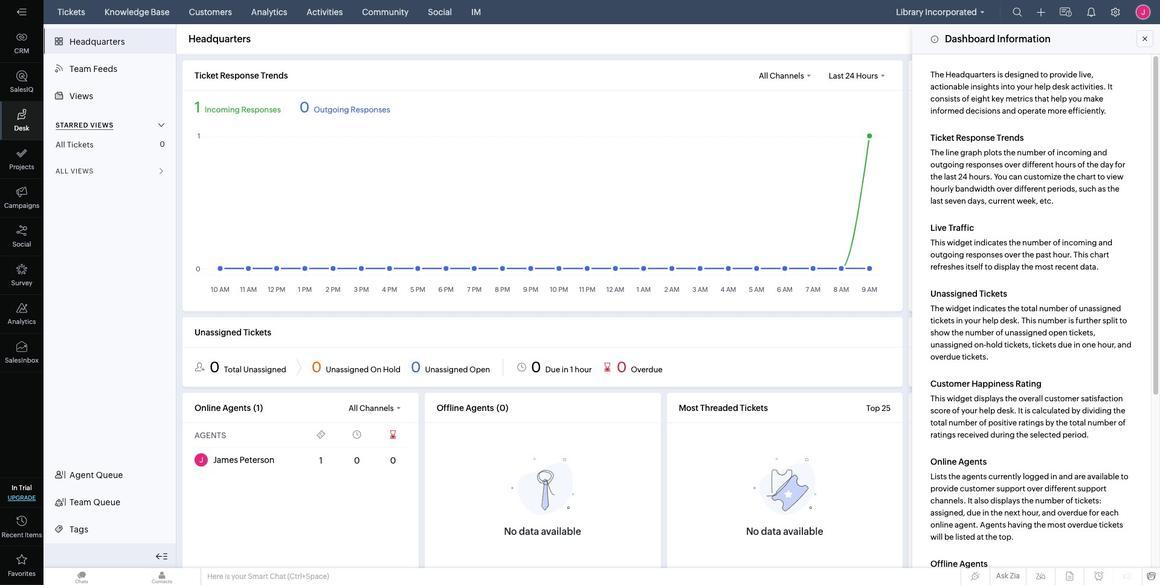 Task type: vqa. For each thing, say whether or not it's contained in the screenshot.
is
yes



Task type: locate. For each thing, give the bounding box(es) containing it.
community link
[[357, 0, 414, 24]]

social link
[[423, 0, 457, 24], [0, 218, 44, 256]]

your
[[232, 573, 247, 581]]

salesinbox link
[[0, 334, 44, 372]]

in trial upgrade
[[8, 484, 36, 501]]

0 vertical spatial analytics
[[251, 7, 287, 17]]

analytics left activities
[[251, 7, 287, 17]]

1 vertical spatial social link
[[0, 218, 44, 256]]

0 horizontal spatial social
[[12, 241, 31, 248]]

social link down campaigns
[[0, 218, 44, 256]]

social link left im
[[423, 0, 457, 24]]

analytics
[[251, 7, 287, 17], [8, 318, 36, 325]]

0 vertical spatial social link
[[423, 0, 457, 24]]

library incorporated
[[897, 7, 978, 17]]

contacts image
[[124, 568, 200, 585]]

search image
[[1013, 7, 1023, 17]]

crm
[[14, 47, 29, 54]]

social up survey link
[[12, 241, 31, 248]]

knowledge base
[[105, 7, 170, 17]]

activities
[[307, 7, 343, 17]]

customers
[[189, 7, 232, 17]]

0 horizontal spatial analytics link
[[0, 295, 44, 334]]

0 horizontal spatial analytics
[[8, 318, 36, 325]]

recent
[[2, 531, 23, 539]]

analytics link left activities
[[247, 0, 292, 24]]

configure settings image
[[1111, 7, 1121, 17]]

1 horizontal spatial social link
[[423, 0, 457, 24]]

1 vertical spatial analytics
[[8, 318, 36, 325]]

analytics link down survey
[[0, 295, 44, 334]]

notifications image
[[1087, 7, 1097, 17]]

salesinbox
[[5, 357, 39, 364]]

analytics up the "salesinbox" 'link'
[[8, 318, 36, 325]]

survey
[[11, 279, 32, 287]]

(ctrl+space)
[[288, 573, 329, 581]]

knowledge base link
[[100, 0, 175, 24]]

0 vertical spatial analytics link
[[247, 0, 292, 24]]

1 vertical spatial analytics link
[[0, 295, 44, 334]]

campaigns
[[4, 202, 39, 209]]

here
[[207, 573, 223, 581]]

0 vertical spatial social
[[428, 7, 452, 17]]

incorporated
[[926, 7, 978, 17]]

salesiq
[[10, 86, 34, 93]]

0 horizontal spatial social link
[[0, 218, 44, 256]]

here is your smart chat (ctrl+space)
[[207, 573, 329, 581]]

base
[[151, 7, 170, 17]]

social
[[428, 7, 452, 17], [12, 241, 31, 248]]

analytics link
[[247, 0, 292, 24], [0, 295, 44, 334]]

pending activities image
[[1061, 6, 1073, 18]]

library
[[897, 7, 924, 17]]

social left im
[[428, 7, 452, 17]]



Task type: describe. For each thing, give the bounding box(es) containing it.
1 horizontal spatial analytics link
[[247, 0, 292, 24]]

upgrade
[[8, 495, 36, 501]]

campaigns link
[[0, 179, 44, 218]]

desk
[[14, 125, 29, 132]]

recent items
[[2, 531, 42, 539]]

desk link
[[0, 102, 44, 140]]

crm link
[[0, 24, 44, 63]]

quick actions image
[[1038, 8, 1046, 17]]

1 horizontal spatial analytics
[[251, 7, 287, 17]]

chats image
[[44, 568, 120, 585]]

salesiq link
[[0, 63, 44, 102]]

ask zia
[[997, 572, 1021, 580]]

1 vertical spatial social
[[12, 241, 31, 248]]

community
[[362, 7, 409, 17]]

in
[[12, 484, 18, 492]]

projects
[[9, 163, 34, 171]]

tickets
[[57, 7, 85, 17]]

is
[[225, 573, 230, 581]]

im link
[[467, 0, 486, 24]]

chat
[[270, 573, 286, 581]]

favorites
[[8, 570, 36, 577]]

zia
[[1011, 572, 1021, 580]]

knowledge
[[105, 7, 149, 17]]

smart
[[248, 573, 268, 581]]

survey link
[[0, 256, 44, 295]]

1 horizontal spatial social
[[428, 7, 452, 17]]

items
[[25, 531, 42, 539]]

projects link
[[0, 140, 44, 179]]

im
[[472, 7, 481, 17]]

customers link
[[184, 0, 237, 24]]

activities link
[[302, 0, 348, 24]]

trial
[[19, 484, 32, 492]]

tickets link
[[53, 0, 90, 24]]

ask
[[997, 572, 1009, 580]]



